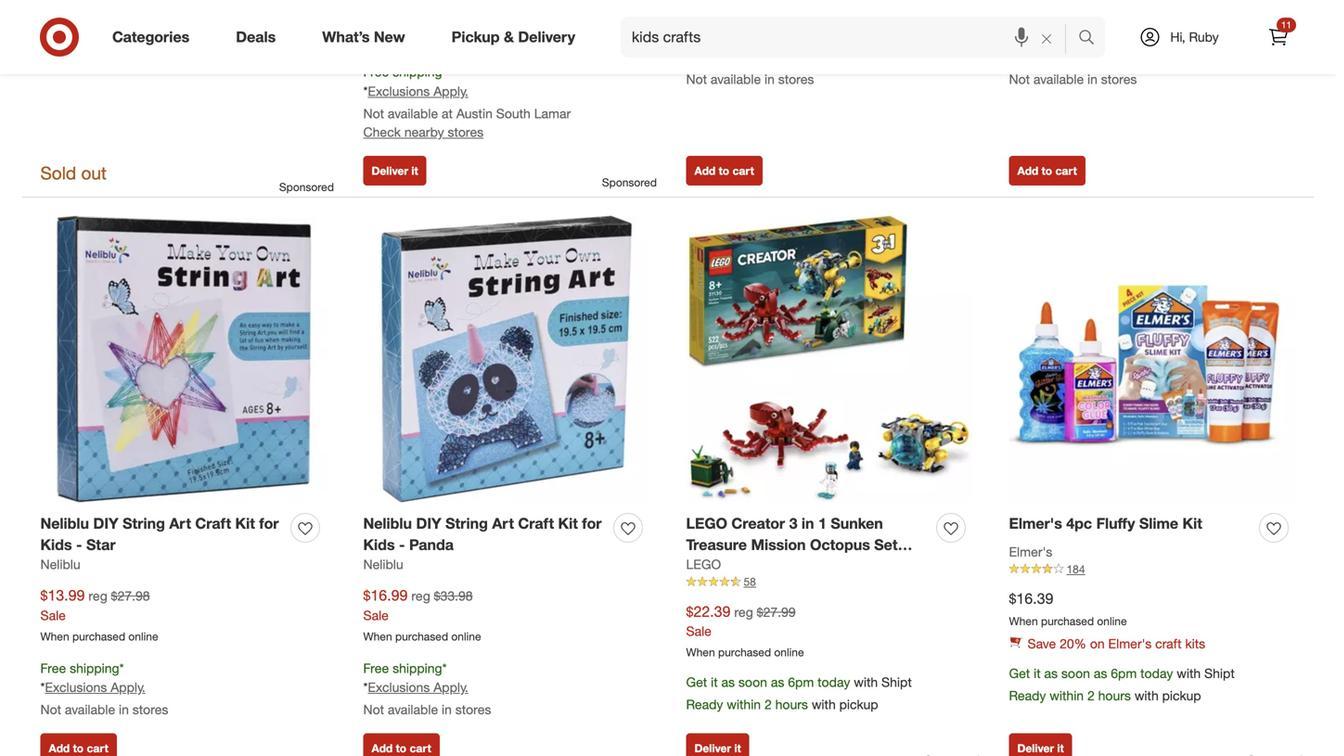 Task type: vqa. For each thing, say whether or not it's contained in the screenshot.
household essentials button
no



Task type: locate. For each thing, give the bounding box(es) containing it.
1 horizontal spatial craft
[[518, 515, 554, 533]]

0 horizontal spatial get
[[686, 674, 708, 691]]

2 kit from the left
[[558, 515, 578, 533]]

neliblu link up $16.99
[[363, 556, 403, 574]]

0 horizontal spatial for
[[259, 515, 279, 533]]

ready within 2 hours with pickup down on
[[1009, 688, 1202, 704]]

new
[[374, 28, 405, 46]]

1 horizontal spatial for
[[582, 515, 602, 533]]

neliblu up $16.99
[[363, 557, 403, 573]]

at
[[442, 105, 453, 122]]

1
[[819, 515, 827, 533]]

0 vertical spatial when purchased online
[[40, 15, 158, 29]]

elmer's for elmer's
[[1009, 544, 1053, 560]]

1 - from the left
[[76, 536, 82, 554]]

get down $22.39 reg $27.99 sale when purchased online
[[686, 674, 708, 691]]

get it as soon as 6pm today with shipt for $16.39
[[1009, 665, 1235, 682]]

pickup
[[452, 28, 500, 46]]

apply. inside "free shipping * exclusions apply. not available in stores"
[[757, 49, 792, 65]]

string up 'panda' in the bottom of the page
[[446, 515, 488, 533]]

available
[[711, 71, 761, 87], [1034, 71, 1084, 87], [388, 105, 438, 122], [65, 702, 115, 718], [388, 702, 438, 718]]

1 horizontal spatial hours
[[1099, 688, 1131, 704]]

6pm for $22.39
[[788, 674, 814, 691]]

soon
[[1062, 665, 1091, 682], [739, 674, 768, 691]]

184 link
[[1009, 562, 1296, 578]]

0 horizontal spatial sale
[[40, 608, 66, 624]]

0 horizontal spatial kids
[[40, 536, 72, 554]]

1 lego from the top
[[686, 515, 728, 533]]

lego
[[686, 515, 728, 533], [686, 557, 721, 573]]

2 art from the left
[[492, 515, 514, 533]]

0 horizontal spatial deliver it
[[372, 164, 418, 178]]

1 horizontal spatial sponsored
[[602, 175, 657, 189]]

reg inside $16.99 reg $33.98 sale when purchased online
[[412, 588, 430, 604]]

0 horizontal spatial -
[[76, 536, 82, 554]]

soon down $22.39 reg $27.99 sale when purchased online
[[739, 674, 768, 691]]

neliblu diy string art craft kit for kids - star link
[[40, 513, 284, 556]]

neliblu diy string art craft kit for kids - panda image
[[363, 216, 650, 503], [363, 216, 650, 503]]

sale inside $16.99 reg $33.98 sale when purchased online
[[363, 608, 389, 624]]

1 horizontal spatial neliblu link
[[363, 556, 403, 574]]

lego for lego
[[686, 557, 721, 573]]

stores inside "free shipping * exclusions apply. not available in stores"
[[779, 71, 814, 87]]

today for $22.39
[[818, 674, 851, 691]]

deliver it button for lego creator 3 in 1 sunken treasure mission octopus set 31130
[[686, 734, 750, 757]]

lego creator 3 in 1 sunken treasure mission octopus set 31130
[[686, 515, 898, 575]]

purchased inside $16.99 reg $33.98 sale when purchased online
[[395, 630, 448, 644]]

1 horizontal spatial ready
[[1009, 688, 1046, 704]]

neliblu link for neliblu diy string art craft kit for kids - star
[[40, 556, 80, 574]]

diy inside neliblu diy string art craft kit for kids - star
[[93, 515, 119, 533]]

within
[[1050, 688, 1084, 704], [727, 697, 761, 713]]

0 horizontal spatial craft
[[195, 515, 231, 533]]

online
[[128, 15, 158, 29], [452, 33, 481, 47], [1098, 614, 1127, 628], [128, 630, 158, 644], [452, 630, 481, 644], [775, 646, 804, 660]]

categories link
[[97, 17, 213, 58]]

31130
[[686, 557, 728, 575]]

today for $16.39
[[1141, 665, 1174, 682]]

0 horizontal spatial art
[[169, 515, 191, 533]]

1 horizontal spatial reg
[[412, 588, 430, 604]]

elmer's 4pc fluffy slime kit image
[[1009, 216, 1296, 503], [1009, 216, 1296, 503]]

apply. inside free shipping * * exclusions apply. not available at austin south lamar check nearby stores
[[434, 83, 469, 99]]

add to cart button
[[686, 156, 763, 186], [1009, 156, 1086, 186], [40, 734, 117, 757], [363, 734, 440, 757]]

get it as soon as 6pm today with shipt
[[1009, 665, 1235, 682], [686, 674, 912, 691]]

sold out
[[40, 162, 107, 184]]

shipping
[[716, 29, 765, 46], [1039, 29, 1088, 46], [393, 64, 442, 80], [70, 660, 119, 677], [393, 660, 442, 677]]

diy up star
[[93, 515, 119, 533]]

-
[[76, 536, 82, 554], [399, 536, 405, 554]]

1 horizontal spatial when purchased online
[[363, 33, 481, 47]]

kit inside neliblu diy string art craft kit for kids - star
[[235, 515, 255, 533]]

diy up 'panda' in the bottom of the page
[[416, 515, 442, 533]]

search button
[[1070, 17, 1115, 61]]

0 vertical spatial elmer's
[[1009, 515, 1063, 533]]

neliblu link
[[40, 556, 80, 574], [363, 556, 403, 574]]

1 horizontal spatial get it as soon as 6pm today with shipt
[[1009, 665, 1235, 682]]

lego link
[[686, 556, 721, 574]]

1 vertical spatial lego
[[686, 557, 721, 573]]

sale
[[40, 608, 66, 624], [363, 608, 389, 624], [686, 623, 712, 640]]

0 horizontal spatial neliblu link
[[40, 556, 80, 574]]

*
[[1088, 29, 1093, 46], [686, 49, 691, 65], [1009, 49, 1014, 65], [442, 64, 447, 80], [363, 83, 368, 99], [119, 660, 124, 677], [442, 660, 447, 677], [40, 680, 45, 696], [363, 680, 368, 696]]

purchased inside $16.39 when purchased online
[[1041, 614, 1094, 628]]

1 horizontal spatial sale
[[363, 608, 389, 624]]

0 horizontal spatial shipt
[[882, 674, 912, 691]]

art for star
[[169, 515, 191, 533]]

get it as soon as 6pm today with shipt down save 20% on elmer's craft kits
[[1009, 665, 1235, 682]]

for inside neliblu diy string art craft kit for kids - star
[[259, 515, 279, 533]]

purchased
[[72, 15, 125, 29], [395, 33, 448, 47], [1041, 614, 1094, 628], [72, 630, 125, 644], [395, 630, 448, 644], [718, 646, 771, 660]]

star
[[86, 536, 116, 554]]

1 horizontal spatial shipt
[[1205, 665, 1235, 682]]

2 horizontal spatial deliver it
[[1018, 742, 1064, 756]]

available inside "free shipping * exclusions apply. not available in stores"
[[711, 71, 761, 87]]

get it as soon as 6pm today with shipt down "$27.99"
[[686, 674, 912, 691]]

in inside lego creator 3 in 1 sunken treasure mission octopus set 31130
[[802, 515, 815, 533]]

hours for $22.39
[[776, 697, 808, 713]]

0 horizontal spatial 2
[[765, 697, 772, 713]]

lego creator 3 in 1 sunken treasure mission octopus set 31130 image
[[686, 216, 973, 503], [686, 216, 973, 503]]

hours down $22.39 reg $27.99 sale when purchased online
[[776, 697, 808, 713]]

art inside neliblu diy string art craft kit for kids - panda
[[492, 515, 514, 533]]

1 horizontal spatial 2
[[1088, 688, 1095, 704]]

sale inside $13.99 reg $27.98 sale when purchased online
[[40, 608, 66, 624]]

1 diy from the left
[[93, 515, 119, 533]]

online inside $13.99 reg $27.98 sale when purchased online
[[128, 630, 158, 644]]

kids inside neliblu diy string art craft kit for kids - star
[[40, 536, 72, 554]]

1 horizontal spatial deliver it
[[695, 742, 741, 756]]

neliblu link up $13.99
[[40, 556, 80, 574]]

add to cart
[[695, 164, 755, 178], [1018, 164, 1078, 178], [49, 742, 108, 756], [372, 742, 432, 756]]

sale inside $22.39 reg $27.99 sale when purchased online
[[686, 623, 712, 640]]

stores inside free shipping * * exclusions apply. not available at austin south lamar check nearby stores
[[448, 124, 484, 140]]

2 kids from the left
[[363, 536, 395, 554]]

art for panda
[[492, 515, 514, 533]]

it for deliver it button associated with elmer's 4pc fluffy slime kit
[[1058, 742, 1064, 756]]

string inside neliblu diy string art craft kit for kids - panda
[[446, 515, 488, 533]]

0 horizontal spatial deliver
[[372, 164, 408, 178]]

2
[[1088, 688, 1095, 704], [765, 697, 772, 713]]

on
[[1091, 636, 1105, 652]]

hours down save 20% on elmer's craft kits
[[1099, 688, 1131, 704]]

1 horizontal spatial ready within 2 hours with pickup
[[1009, 688, 1202, 704]]

1 horizontal spatial deliver
[[695, 742, 731, 756]]

hours for $16.39
[[1099, 688, 1131, 704]]

6pm down "$27.99"
[[788, 674, 814, 691]]

craft inside neliblu diy string art craft kit for kids - star
[[195, 515, 231, 533]]

reg left $27.98
[[88, 588, 107, 604]]

1 kit from the left
[[235, 515, 255, 533]]

get down save
[[1009, 665, 1031, 682]]

reg inside $13.99 reg $27.98 sale when purchased online
[[88, 588, 107, 604]]

string for panda
[[446, 515, 488, 533]]

1 horizontal spatial today
[[1141, 665, 1174, 682]]

2 down on
[[1088, 688, 1095, 704]]

2 diy from the left
[[416, 515, 442, 533]]

ready down save
[[1009, 688, 1046, 704]]

2 - from the left
[[399, 536, 405, 554]]

2 horizontal spatial kit
[[1183, 515, 1203, 533]]

184
[[1067, 563, 1086, 576]]

6pm for $16.39
[[1111, 665, 1137, 682]]

reg left $33.98
[[412, 588, 430, 604]]

octopus
[[810, 536, 871, 554]]

1 horizontal spatial within
[[1050, 688, 1084, 704]]

0 horizontal spatial hours
[[776, 697, 808, 713]]

$16.39
[[1009, 590, 1054, 608]]

2 down $22.39 reg $27.99 sale when purchased online
[[765, 697, 772, 713]]

$13.99
[[40, 587, 85, 605]]

1 horizontal spatial art
[[492, 515, 514, 533]]

1 horizontal spatial 6pm
[[1111, 665, 1137, 682]]

0 horizontal spatial ready within 2 hours with pickup
[[686, 697, 879, 713]]

- inside neliblu diy string art craft kit for kids - panda
[[399, 536, 405, 554]]

0 horizontal spatial 6pm
[[788, 674, 814, 691]]

0 horizontal spatial pickup
[[840, 697, 879, 713]]

1 string from the left
[[123, 515, 165, 533]]

free
[[686, 29, 712, 46], [1009, 29, 1035, 46], [363, 64, 389, 80], [40, 660, 66, 677], [363, 660, 389, 677]]

get
[[1009, 665, 1031, 682], [686, 674, 708, 691]]

- for panda
[[399, 536, 405, 554]]

lego inside lego creator 3 in 1 sunken treasure mission octopus set 31130
[[686, 515, 728, 533]]

1 craft from the left
[[195, 515, 231, 533]]

0 horizontal spatial today
[[818, 674, 851, 691]]

2 horizontal spatial deliver
[[1018, 742, 1055, 756]]

kids
[[40, 536, 72, 554], [363, 536, 395, 554]]

1 horizontal spatial free shipping * * exclusions apply. not available in stores
[[363, 660, 491, 718]]

not inside free shipping * * exclusions apply. not available at austin south lamar check nearby stores
[[363, 105, 384, 122]]

today
[[1141, 665, 1174, 682], [818, 674, 851, 691]]

sale down $16.99
[[363, 608, 389, 624]]

reg inside $22.39 reg $27.99 sale when purchased online
[[735, 604, 753, 620]]

1 horizontal spatial deliver it button
[[686, 734, 750, 757]]

$27.98
[[111, 588, 150, 604]]

craft for neliblu diy string art craft kit for kids - star
[[195, 515, 231, 533]]

string up $27.98
[[123, 515, 165, 533]]

for
[[259, 515, 279, 533], [582, 515, 602, 533]]

lego down treasure
[[686, 557, 721, 573]]

in
[[765, 71, 775, 87], [1088, 71, 1098, 87], [802, 515, 815, 533], [119, 702, 129, 718], [442, 702, 452, 718]]

as
[[1045, 665, 1058, 682], [1094, 665, 1108, 682], [722, 674, 735, 691], [771, 674, 785, 691]]

when inside $16.39 when purchased online
[[1009, 614, 1038, 628]]

cart
[[733, 164, 755, 178], [1056, 164, 1078, 178], [87, 742, 108, 756], [410, 742, 432, 756]]

free shipping * * exclusions apply. not available in stores for neliblu diy string art craft kit for kids - panda
[[363, 660, 491, 718]]

deals link
[[220, 17, 299, 58]]

hours
[[1099, 688, 1131, 704], [776, 697, 808, 713]]

1 horizontal spatial string
[[446, 515, 488, 533]]

diy inside neliblu diy string art craft kit for kids - panda
[[416, 515, 442, 533]]

exclusions apply. link
[[691, 49, 792, 65], [1014, 49, 1115, 65], [368, 83, 469, 99], [45, 680, 146, 696], [368, 680, 469, 696]]

pickup
[[1163, 688, 1202, 704], [840, 697, 879, 713]]

0 horizontal spatial get it as soon as 6pm today with shipt
[[686, 674, 912, 691]]

1 vertical spatial elmer's
[[1009, 544, 1053, 560]]

0 horizontal spatial diy
[[93, 515, 119, 533]]

6pm down save 20% on elmer's craft kits
[[1111, 665, 1137, 682]]

$33.98
[[434, 588, 473, 604]]

2 vertical spatial elmer's
[[1109, 636, 1152, 652]]

neliblu up 'panda' in the bottom of the page
[[363, 515, 412, 533]]

kids inside neliblu diy string art craft kit for kids - panda
[[363, 536, 395, 554]]

0 horizontal spatial kit
[[235, 515, 255, 533]]

ready
[[1009, 688, 1046, 704], [686, 697, 723, 713]]

elmer's right on
[[1109, 636, 1152, 652]]

58 link
[[686, 574, 973, 591]]

diy for panda
[[416, 515, 442, 533]]

- left 'panda' in the bottom of the page
[[399, 536, 405, 554]]

sponsored
[[602, 175, 657, 189], [279, 180, 334, 194]]

free shipping * exclusions apply. not available in stores
[[686, 29, 814, 87]]

elmer's link
[[1009, 543, 1053, 562]]

for inside neliblu diy string art craft kit for kids - panda
[[582, 515, 602, 533]]

with
[[1177, 665, 1201, 682], [854, 674, 878, 691], [1135, 688, 1159, 704], [812, 697, 836, 713]]

kids for neliblu diy string art craft kit for kids - star
[[40, 536, 72, 554]]

kids up $16.99
[[363, 536, 395, 554]]

2 horizontal spatial sale
[[686, 623, 712, 640]]

not
[[686, 71, 707, 87], [1009, 71, 1030, 87], [363, 105, 384, 122], [40, 702, 61, 718], [363, 702, 384, 718]]

when inside $22.39 reg $27.99 sale when purchased online
[[686, 646, 715, 660]]

when
[[40, 15, 69, 29], [363, 33, 392, 47], [1009, 614, 1038, 628], [40, 630, 69, 644], [363, 630, 392, 644], [686, 646, 715, 660]]

sold
[[40, 162, 76, 184]]

0 horizontal spatial reg
[[88, 588, 107, 604]]

kids left star
[[40, 536, 72, 554]]

art inside neliblu diy string art craft kit for kids - star
[[169, 515, 191, 533]]

1 horizontal spatial kids
[[363, 536, 395, 554]]

lego up treasure
[[686, 515, 728, 533]]

1 horizontal spatial pickup
[[1163, 688, 1202, 704]]

sale down $13.99
[[40, 608, 66, 624]]

set
[[875, 536, 898, 554]]

2 horizontal spatial reg
[[735, 604, 753, 620]]

2 for from the left
[[582, 515, 602, 533]]

available inside free shipping * * exclusions apply. not available at austin south lamar check nearby stores
[[388, 105, 438, 122]]

- left star
[[76, 536, 82, 554]]

sale down $22.39 on the bottom right
[[686, 623, 712, 640]]

deliver it
[[372, 164, 418, 178], [695, 742, 741, 756], [1018, 742, 1064, 756]]

elmer's 4pc fluffy slime kit
[[1009, 515, 1203, 533]]

ready down $22.39 reg $27.99 sale when purchased online
[[686, 697, 723, 713]]

0 vertical spatial lego
[[686, 515, 728, 533]]

neliblu diy string art craft kit for kids - panda
[[363, 515, 602, 554]]

- inside neliblu diy string art craft kit for kids - star
[[76, 536, 82, 554]]

2 lego from the top
[[686, 557, 721, 573]]

free shipping * * exclusions apply. not available at austin south lamar check nearby stores
[[363, 64, 571, 140]]

2 craft from the left
[[518, 515, 554, 533]]

neliblu up star
[[40, 515, 89, 533]]

1 horizontal spatial diy
[[416, 515, 442, 533]]

art
[[169, 515, 191, 533], [492, 515, 514, 533]]

shipt for lego creator 3 in 1 sunken treasure mission octopus set 31130
[[882, 674, 912, 691]]

2 neliblu link from the left
[[363, 556, 403, 574]]

2 horizontal spatial free shipping * * exclusions apply. not available in stores
[[1009, 29, 1137, 87]]

1 kids from the left
[[40, 536, 72, 554]]

elmer's
[[1009, 515, 1063, 533], [1009, 544, 1053, 560], [1109, 636, 1152, 652]]

to
[[719, 164, 730, 178], [1042, 164, 1053, 178], [73, 742, 84, 756], [396, 742, 407, 756]]

stores
[[779, 71, 814, 87], [1102, 71, 1137, 87], [448, 124, 484, 140], [133, 702, 168, 718], [456, 702, 491, 718]]

string for star
[[123, 515, 165, 533]]

it for deliver it button related to lego creator 3 in 1 sunken treasure mission octopus set 31130
[[735, 742, 741, 756]]

string inside neliblu diy string art craft kit for kids - star
[[123, 515, 165, 533]]

0 horizontal spatial within
[[727, 697, 761, 713]]

ready for $22.39
[[686, 697, 723, 713]]

2 horizontal spatial deliver it button
[[1009, 734, 1073, 757]]

get it as soon as 6pm today with shipt for $22.39
[[686, 674, 912, 691]]

within down 20%
[[1050, 688, 1084, 704]]

elmer's up elmer's link
[[1009, 515, 1063, 533]]

craft inside neliblu diy string art craft kit for kids - panda
[[518, 515, 554, 533]]

deliver it button for elmer's 4pc fluffy slime kit
[[1009, 734, 1073, 757]]

ready within 2 hours with pickup
[[1009, 688, 1202, 704], [686, 697, 879, 713]]

1 horizontal spatial -
[[399, 536, 405, 554]]

kit inside neliblu diy string art craft kit for kids - panda
[[558, 515, 578, 533]]

0 horizontal spatial free shipping * * exclusions apply. not available in stores
[[40, 660, 168, 718]]

south
[[496, 105, 531, 122]]

0 horizontal spatial ready
[[686, 697, 723, 713]]

elmer's up $16.39 at the right bottom of page
[[1009, 544, 1053, 560]]

6pm
[[1111, 665, 1137, 682], [788, 674, 814, 691]]

soon down 20%
[[1062, 665, 1091, 682]]

1 for from the left
[[259, 515, 279, 533]]

search
[[1070, 30, 1115, 48]]

1 horizontal spatial soon
[[1062, 665, 1091, 682]]

online inside $16.99 reg $33.98 sale when purchased online
[[452, 630, 481, 644]]

ready within 2 hours with pickup down $22.39 reg $27.99 sale when purchased online
[[686, 697, 879, 713]]

1 horizontal spatial get
[[1009, 665, 1031, 682]]

0 horizontal spatial soon
[[739, 674, 768, 691]]

ready within 2 hours with pickup for $22.39
[[686, 697, 879, 713]]

2 string from the left
[[446, 515, 488, 533]]

sold out element
[[40, 160, 107, 186]]

reg down 58
[[735, 604, 753, 620]]

0 horizontal spatial string
[[123, 515, 165, 533]]

1 vertical spatial when purchased online
[[363, 33, 481, 47]]

deliver for lego creator 3 in 1 sunken treasure mission octopus set 31130
[[695, 742, 731, 756]]

reg for $22.39
[[735, 604, 753, 620]]

1 neliblu link from the left
[[40, 556, 80, 574]]

1 art from the left
[[169, 515, 191, 533]]

craft
[[195, 515, 231, 533], [518, 515, 554, 533]]

1 horizontal spatial kit
[[558, 515, 578, 533]]

neliblu diy string art craft kit for kids - star image
[[40, 216, 327, 503], [40, 216, 327, 503]]

what's new
[[322, 28, 405, 46]]

within down $22.39 reg $27.99 sale when purchased online
[[727, 697, 761, 713]]



Task type: describe. For each thing, give the bounding box(es) containing it.
neliblu link for neliblu diy string art craft kit for kids - panda
[[363, 556, 403, 574]]

3
[[790, 515, 798, 533]]

pickup for elmer's 4pc fluffy slime kit
[[1163, 688, 1202, 704]]

soon for $16.39
[[1062, 665, 1091, 682]]

neliblu up $13.99
[[40, 557, 80, 573]]

ready within 2 hours with pickup for $16.39
[[1009, 688, 1202, 704]]

online inside $16.39 when purchased online
[[1098, 614, 1127, 628]]

$13.99 reg $27.98 sale when purchased online
[[40, 587, 158, 644]]

elmer's for elmer's 4pc fluffy slime kit
[[1009, 515, 1063, 533]]

within for $16.39
[[1050, 688, 1084, 704]]

free shipping * * exclusions apply. not available in stores for neliblu diy string art craft kit for kids - star
[[40, 660, 168, 718]]

2 for $16.39
[[1088, 688, 1095, 704]]

$27.99
[[757, 604, 796, 620]]

get for $16.39
[[1009, 665, 1031, 682]]

not inside "free shipping * exclusions apply. not available in stores"
[[686, 71, 707, 87]]

save 20% on elmer's craft kits
[[1028, 636, 1206, 652]]

deliver it for elmer's 4pc fluffy slime kit
[[1018, 742, 1064, 756]]

save
[[1028, 636, 1057, 652]]

ruby
[[1190, 29, 1219, 45]]

2 for $22.39
[[765, 697, 772, 713]]

kit for neliblu diy string art craft kit for kids - panda
[[558, 515, 578, 533]]

treasure
[[686, 536, 747, 554]]

&
[[504, 28, 514, 46]]

panda
[[409, 536, 454, 554]]

within for $22.39
[[727, 697, 761, 713]]

creator
[[732, 515, 785, 533]]

categories
[[112, 28, 190, 46]]

hi,
[[1171, 29, 1186, 45]]

kit for neliblu diy string art craft kit for kids - star
[[235, 515, 255, 533]]

nearby
[[405, 124, 444, 140]]

delivery
[[518, 28, 576, 46]]

purchased inside $22.39 reg $27.99 sale when purchased online
[[718, 646, 771, 660]]

online inside $22.39 reg $27.99 sale when purchased online
[[775, 646, 804, 660]]

neliblu diy string art craft kit for kids - star
[[40, 515, 279, 554]]

pickup & delivery
[[452, 28, 576, 46]]

lego for lego creator 3 in 1 sunken treasure mission octopus set 31130
[[686, 515, 728, 533]]

what's new link
[[307, 17, 429, 58]]

20%
[[1060, 636, 1087, 652]]

mission
[[751, 536, 806, 554]]

sunken
[[831, 515, 883, 533]]

lamar
[[534, 105, 571, 122]]

neliblu diy string art craft kit for kids - panda link
[[363, 513, 607, 556]]

0 horizontal spatial sponsored
[[279, 180, 334, 194]]

deliver it for lego creator 3 in 1 sunken treasure mission octopus set 31130
[[695, 742, 741, 756]]

reg for $13.99
[[88, 588, 107, 604]]

purchased inside $13.99 reg $27.98 sale when purchased online
[[72, 630, 125, 644]]

free inside "free shipping * exclusions apply. not available in stores"
[[686, 29, 712, 46]]

- for star
[[76, 536, 82, 554]]

exclusions inside free shipping * * exclusions apply. not available at austin south lamar check nearby stores
[[368, 83, 430, 99]]

check
[[363, 124, 401, 140]]

11
[[1282, 19, 1292, 31]]

lego creator 3 in 1 sunken treasure mission octopus set 31130 link
[[686, 513, 930, 575]]

11 link
[[1259, 17, 1300, 58]]

kits
[[1186, 636, 1206, 652]]

when inside $16.99 reg $33.98 sale when purchased online
[[363, 630, 392, 644]]

deliver for elmer's 4pc fluffy slime kit
[[1018, 742, 1055, 756]]

kids for neliblu diy string art craft kit for kids - panda
[[363, 536, 395, 554]]

craft for neliblu diy string art craft kit for kids - panda
[[518, 515, 554, 533]]

in inside "free shipping * exclusions apply. not available in stores"
[[765, 71, 775, 87]]

out
[[81, 162, 107, 184]]

it for left deliver it button
[[412, 164, 418, 178]]

pickup & delivery link
[[436, 17, 599, 58]]

$22.39
[[686, 603, 731, 621]]

elmer's 4pc fluffy slime kit link
[[1009, 513, 1203, 535]]

3 kit from the left
[[1183, 515, 1203, 533]]

hi, ruby
[[1171, 29, 1219, 45]]

0 horizontal spatial deliver it button
[[363, 156, 427, 186]]

ready for $16.39
[[1009, 688, 1046, 704]]

deals
[[236, 28, 276, 46]]

austin
[[457, 105, 493, 122]]

neliblu inside neliblu diy string art craft kit for kids - panda
[[363, 515, 412, 533]]

sale for $16.99
[[363, 608, 389, 624]]

shipping inside "free shipping * exclusions apply. not available in stores"
[[716, 29, 765, 46]]

neliblu inside neliblu diy string art craft kit for kids - star
[[40, 515, 89, 533]]

slime
[[1140, 515, 1179, 533]]

what's
[[322, 28, 370, 46]]

soon for $22.39
[[739, 674, 768, 691]]

sale for $13.99
[[40, 608, 66, 624]]

shipping inside free shipping * * exclusions apply. not available at austin south lamar check nearby stores
[[393, 64, 442, 80]]

What can we help you find? suggestions appear below search field
[[621, 17, 1083, 58]]

exclusions inside "free shipping * exclusions apply. not available in stores"
[[691, 49, 753, 65]]

when inside $13.99 reg $27.98 sale when purchased online
[[40, 630, 69, 644]]

0 horizontal spatial when purchased online
[[40, 15, 158, 29]]

reg for $16.99
[[412, 588, 430, 604]]

get for $22.39
[[686, 674, 708, 691]]

$16.99 reg $33.98 sale when purchased online
[[363, 587, 481, 644]]

shipt for elmer's 4pc fluffy slime kit
[[1205, 665, 1235, 682]]

fluffy
[[1097, 515, 1136, 533]]

for for neliblu diy string art craft kit for kids - panda
[[582, 515, 602, 533]]

4pc
[[1067, 515, 1093, 533]]

$16.99
[[363, 587, 408, 605]]

free inside free shipping * * exclusions apply. not available at austin south lamar check nearby stores
[[363, 64, 389, 80]]

for for neliblu diy string art craft kit for kids - star
[[259, 515, 279, 533]]

craft
[[1156, 636, 1182, 652]]

58
[[744, 575, 756, 589]]

pickup for lego creator 3 in 1 sunken treasure mission octopus set 31130
[[840, 697, 879, 713]]

diy for star
[[93, 515, 119, 533]]

$22.39 reg $27.99 sale when purchased online
[[686, 603, 804, 660]]

* inside "free shipping * exclusions apply. not available in stores"
[[686, 49, 691, 65]]

sale for $22.39
[[686, 623, 712, 640]]

check nearby stores button
[[363, 123, 484, 142]]

$16.39 when purchased online
[[1009, 590, 1127, 628]]



